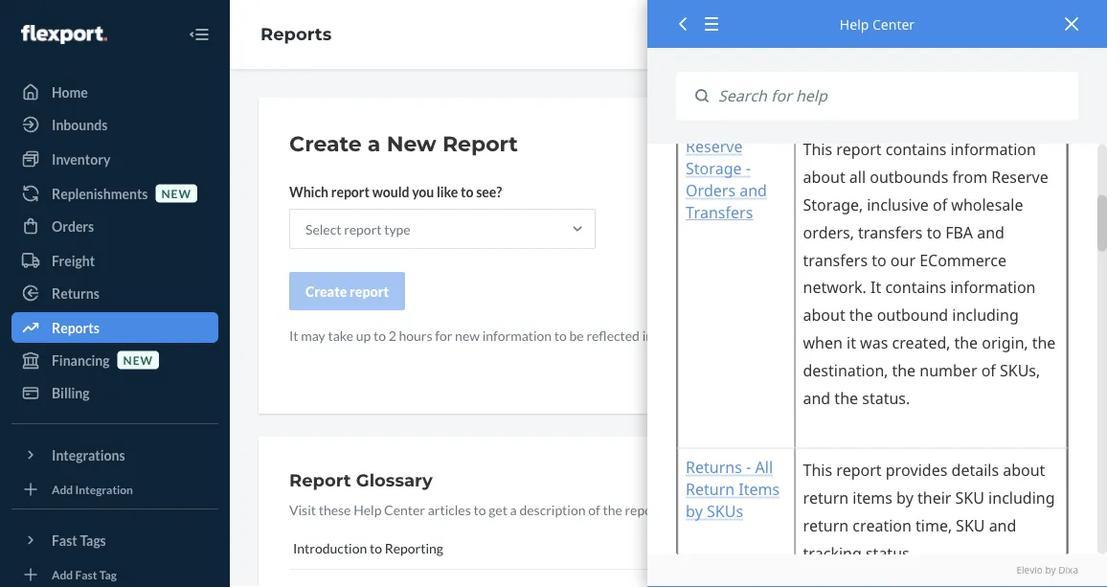 Task type: locate. For each thing, give the bounding box(es) containing it.
billing
[[52, 385, 90, 401]]

add down fast tags
[[52, 568, 73, 582]]

0 vertical spatial reports
[[261, 24, 332, 45]]

hours
[[399, 327, 433, 343]]

add fast tag link
[[11, 563, 218, 586]]

1 vertical spatial new
[[455, 327, 480, 343]]

a left new
[[368, 131, 381, 157]]

report right all
[[724, 327, 761, 343]]

in
[[643, 327, 653, 343], [849, 327, 860, 343]]

new
[[161, 186, 192, 200], [455, 327, 480, 343], [123, 353, 153, 367]]

elevio by dixa link
[[676, 564, 1079, 578]]

you
[[412, 183, 434, 200]]

help
[[840, 15, 869, 33], [354, 502, 382, 518]]

fast left tags
[[52, 532, 77, 549]]

introduction
[[293, 540, 367, 556]]

1 horizontal spatial center
[[873, 15, 915, 33]]

to left the reporting at the left bottom of page
[[370, 540, 382, 556]]

report inside button
[[350, 283, 389, 299]]

a right get
[[510, 502, 517, 518]]

new up "orders" link in the left of the page
[[161, 186, 192, 200]]

new up the billing link
[[123, 353, 153, 367]]

report up see?
[[443, 131, 518, 157]]

report
[[331, 183, 370, 200], [344, 221, 382, 237], [350, 283, 389, 299], [724, 327, 761, 343], [625, 502, 663, 518]]

fast inside dropdown button
[[52, 532, 77, 549]]

orders link
[[11, 211, 218, 241]]

0 horizontal spatial report
[[289, 469, 351, 491]]

0 vertical spatial a
[[368, 131, 381, 157]]

2 vertical spatial new
[[123, 353, 153, 367]]

add
[[52, 482, 73, 496], [52, 568, 73, 582]]

1 horizontal spatial report
[[443, 131, 518, 157]]

0 horizontal spatial a
[[368, 131, 381, 157]]

elevio
[[1017, 564, 1043, 577]]

report up select report type
[[331, 183, 370, 200]]

report up these
[[289, 469, 351, 491]]

center down glossary at the bottom
[[384, 502, 425, 518]]

report up up
[[350, 283, 389, 299]]

home link
[[11, 77, 218, 107]]

be
[[570, 327, 584, 343]]

all
[[705, 327, 721, 343]]

in right are
[[849, 327, 860, 343]]

0 horizontal spatial center
[[384, 502, 425, 518]]

fast tags
[[52, 532, 106, 549]]

1 horizontal spatial a
[[510, 502, 517, 518]]

0 vertical spatial report
[[443, 131, 518, 157]]

fast tags button
[[11, 525, 218, 556]]

0 vertical spatial create
[[289, 131, 362, 157]]

column
[[690, 502, 733, 518]]

report glossary
[[289, 469, 433, 491]]

0 vertical spatial center
[[873, 15, 915, 33]]

fields
[[793, 327, 824, 343]]

to
[[461, 183, 474, 200], [374, 327, 386, 343], [555, 327, 567, 343], [474, 502, 486, 518], [370, 540, 382, 556]]

reports link
[[261, 24, 332, 45], [11, 312, 218, 343]]

report left type
[[344, 221, 382, 237]]

get
[[489, 502, 508, 518]]

up
[[356, 327, 371, 343]]

create a new report
[[289, 131, 518, 157]]

1 horizontal spatial reports link
[[261, 24, 332, 45]]

1 add from the top
[[52, 482, 73, 496]]

help down report glossary
[[354, 502, 382, 518]]

of
[[588, 502, 600, 518]]

would
[[372, 183, 410, 200]]

create
[[289, 131, 362, 157], [306, 283, 347, 299]]

create inside create report button
[[306, 283, 347, 299]]

0 horizontal spatial help
[[354, 502, 382, 518]]

in left reports.
[[643, 327, 653, 343]]

a
[[368, 131, 381, 157], [510, 502, 517, 518]]

1 vertical spatial add
[[52, 568, 73, 582]]

see?
[[476, 183, 502, 200]]

create for create a new report
[[289, 131, 362, 157]]

new
[[387, 131, 437, 157]]

0 vertical spatial help
[[840, 15, 869, 33]]

articles
[[428, 502, 471, 518]]

0 horizontal spatial new
[[123, 353, 153, 367]]

new right for
[[455, 327, 480, 343]]

create up which
[[289, 131, 362, 157]]

returns
[[52, 285, 99, 301]]

reflected
[[587, 327, 640, 343]]

1 vertical spatial center
[[384, 502, 425, 518]]

1 vertical spatial reports link
[[11, 312, 218, 343]]

report
[[443, 131, 518, 157], [289, 469, 351, 491]]

1 horizontal spatial in
[[849, 327, 860, 343]]

create up may
[[306, 283, 347, 299]]

0 horizontal spatial in
[[643, 327, 653, 343]]

1 vertical spatial a
[[510, 502, 517, 518]]

the
[[603, 502, 623, 518]]

0 vertical spatial new
[[161, 186, 192, 200]]

0 vertical spatial add
[[52, 482, 73, 496]]

create for create report
[[306, 283, 347, 299]]

tags
[[80, 532, 106, 549]]

like
[[437, 183, 458, 200]]

time
[[764, 327, 790, 343]]

financing
[[52, 352, 110, 368]]

center up search search box
[[873, 15, 915, 33]]

integrations button
[[11, 440, 218, 470]]

to left 2
[[374, 327, 386, 343]]

0 horizontal spatial reports
[[52, 320, 99, 336]]

1 horizontal spatial help
[[840, 15, 869, 33]]

fast
[[52, 532, 77, 549], [75, 568, 97, 582]]

fast left tag
[[75, 568, 97, 582]]

take
[[328, 327, 354, 343]]

(utc).
[[953, 327, 990, 343]]

information
[[483, 327, 552, 343]]

1 vertical spatial reports
[[52, 320, 99, 336]]

1 horizontal spatial new
[[161, 186, 192, 200]]

add for add integration
[[52, 482, 73, 496]]

2 add from the top
[[52, 568, 73, 582]]

2 horizontal spatial new
[[455, 327, 480, 343]]

reports
[[261, 24, 332, 45], [52, 320, 99, 336]]

0 vertical spatial fast
[[52, 532, 77, 549]]

2
[[389, 327, 396, 343]]

add left "integration"
[[52, 482, 73, 496]]

add integration
[[52, 482, 133, 496]]

1 horizontal spatial reports
[[261, 24, 332, 45]]

help up search search box
[[840, 15, 869, 33]]

select
[[306, 221, 342, 237]]

add fast tag
[[52, 568, 117, 582]]

1 vertical spatial create
[[306, 283, 347, 299]]

it
[[289, 327, 298, 343]]

center
[[873, 15, 915, 33], [384, 502, 425, 518]]



Task type: describe. For each thing, give the bounding box(es) containing it.
billing link
[[11, 378, 218, 408]]

inbounds link
[[11, 109, 218, 140]]

0 horizontal spatial reports link
[[11, 312, 218, 343]]

add integration link
[[11, 478, 218, 501]]

returns link
[[11, 278, 218, 309]]

report right the
[[625, 502, 663, 518]]

details.
[[735, 502, 777, 518]]

to right like
[[461, 183, 474, 200]]

type
[[384, 221, 411, 237]]

which
[[289, 183, 329, 200]]

time
[[921, 327, 950, 343]]

description
[[520, 502, 586, 518]]

are
[[827, 327, 846, 343]]

add for add fast tag
[[52, 568, 73, 582]]

dixa
[[1059, 564, 1079, 577]]

integration
[[75, 482, 133, 496]]

inventory link
[[11, 144, 218, 174]]

orders
[[52, 218, 94, 234]]

introduction to reporting
[[293, 540, 444, 556]]

reporting
[[385, 540, 444, 556]]

to left be
[[555, 327, 567, 343]]

new for financing
[[123, 353, 153, 367]]

create report
[[306, 283, 389, 299]]

1 vertical spatial fast
[[75, 568, 97, 582]]

it may take up to 2 hours for new information to be reflected in reports. all report time fields are in universal time (utc).
[[289, 327, 990, 343]]

inventory
[[52, 151, 111, 167]]

by
[[1046, 564, 1056, 577]]

report for select
[[344, 221, 382, 237]]

reports.
[[656, 327, 702, 343]]

help center
[[840, 15, 915, 33]]

0 vertical spatial reports link
[[261, 24, 332, 45]]

these
[[319, 502, 351, 518]]

to left get
[[474, 502, 486, 518]]

home
[[52, 84, 88, 100]]

for
[[435, 327, 453, 343]]

visit these help center articles to get a description of the report and column details.
[[289, 502, 777, 518]]

inbounds
[[52, 116, 108, 133]]

elevio by dixa
[[1017, 564, 1079, 577]]

universal
[[862, 327, 918, 343]]

visit
[[289, 502, 316, 518]]

integrations
[[52, 447, 125, 463]]

tag
[[99, 568, 117, 582]]

report for which
[[331, 183, 370, 200]]

Search search field
[[709, 72, 1079, 120]]

new for replenishments
[[161, 186, 192, 200]]

freight link
[[11, 245, 218, 276]]

glossary
[[356, 469, 433, 491]]

may
[[301, 327, 326, 343]]

1 in from the left
[[643, 327, 653, 343]]

and
[[665, 502, 687, 518]]

1 vertical spatial help
[[354, 502, 382, 518]]

select report type
[[306, 221, 411, 237]]

report for create
[[350, 283, 389, 299]]

replenishments
[[52, 185, 148, 202]]

2 in from the left
[[849, 327, 860, 343]]

create report button
[[289, 272, 405, 310]]

to inside button
[[370, 540, 382, 556]]

freight
[[52, 252, 95, 269]]

flexport logo image
[[21, 25, 107, 44]]

close navigation image
[[188, 23, 211, 46]]

introduction to reporting button
[[289, 527, 1048, 570]]

1 vertical spatial report
[[289, 469, 351, 491]]

which report would you like to see?
[[289, 183, 502, 200]]



Task type: vqa. For each thing, say whether or not it's contained in the screenshot.
'Help Center' "LINK"
no



